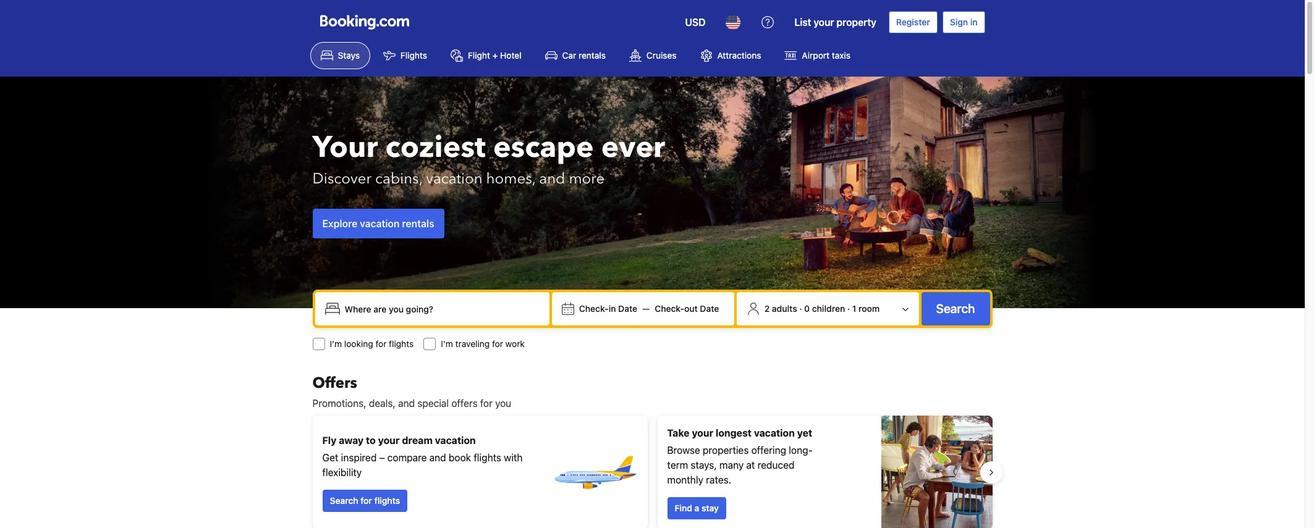 Task type: describe. For each thing, give the bounding box(es) containing it.
1 vertical spatial rentals
[[402, 218, 434, 229]]

usd
[[685, 17, 706, 28]]

with
[[504, 452, 523, 464]]

sign in link
[[942, 11, 985, 33]]

take your longest vacation yet browse properties offering long- term stays, many at reduced monthly rates.
[[667, 428, 813, 486]]

car
[[562, 50, 576, 61]]

i'm
[[330, 339, 342, 349]]

special
[[417, 398, 449, 409]]

cabins,
[[375, 168, 422, 189]]

1 check- from the left
[[579, 303, 609, 314]]

escape
[[493, 127, 594, 168]]

your inside fly away to your dream vacation get inspired – compare and book flights with flexibility
[[378, 435, 400, 446]]

coziest
[[385, 127, 486, 168]]

region containing take your longest vacation yet
[[303, 411, 1002, 528]]

and inside offers promotions, deals, and special offers for you
[[398, 398, 415, 409]]

fly away to your dream vacation image
[[551, 430, 638, 516]]

+
[[492, 50, 498, 61]]

ever
[[601, 127, 665, 168]]

check-out date button
[[650, 298, 724, 320]]

search for flights
[[330, 496, 400, 506]]

a
[[694, 503, 699, 514]]

work
[[505, 339, 525, 349]]

find a stay
[[675, 503, 719, 514]]

dream
[[402, 435, 433, 446]]

take
[[667, 428, 689, 439]]

for left work
[[492, 339, 503, 349]]

register link
[[889, 11, 937, 33]]

0 vertical spatial flights
[[389, 339, 414, 349]]

taxis
[[832, 50, 851, 61]]

attractions
[[717, 50, 761, 61]]

properties
[[703, 445, 749, 456]]

compare
[[387, 452, 427, 464]]

car rentals link
[[534, 42, 616, 69]]

out
[[684, 303, 698, 314]]

i'm traveling for work
[[441, 339, 525, 349]]

hotel
[[500, 50, 521, 61]]

deals,
[[369, 398, 395, 409]]

cruises
[[646, 50, 677, 61]]

offers promotions, deals, and special offers for you
[[312, 373, 511, 409]]

search button
[[921, 292, 990, 326]]

your for property
[[814, 17, 834, 28]]

attractions link
[[689, 42, 772, 69]]

offering
[[751, 445, 786, 456]]

book
[[449, 452, 471, 464]]

stays link
[[310, 42, 370, 69]]

traveling
[[455, 339, 490, 349]]

and inside your coziest escape ever discover cabins, vacation homes, and more
[[539, 168, 565, 189]]

—
[[642, 303, 650, 314]]

i'm looking for flights
[[330, 339, 414, 349]]

monthly
[[667, 475, 703, 486]]

at
[[746, 460, 755, 471]]

explore
[[322, 218, 357, 229]]

looking
[[344, 339, 373, 349]]

check-in date button
[[574, 298, 642, 320]]

flexibility
[[322, 467, 362, 478]]

and inside fly away to your dream vacation get inspired – compare and book flights with flexibility
[[429, 452, 446, 464]]

1 date from the left
[[618, 303, 637, 314]]

yet
[[797, 428, 812, 439]]

i'm
[[441, 339, 453, 349]]

more
[[569, 168, 605, 189]]

flight + hotel link
[[440, 42, 532, 69]]

flights inside fly away to your dream vacation get inspired – compare and book flights with flexibility
[[474, 452, 501, 464]]

booking.com image
[[320, 15, 409, 30]]

sign in
[[950, 17, 977, 27]]

for right looking
[[375, 339, 387, 349]]

list your property
[[795, 17, 876, 28]]

reduced
[[757, 460, 795, 471]]

0 vertical spatial rentals
[[579, 50, 606, 61]]



Task type: vqa. For each thing, say whether or not it's contained in the screenshot.
near associated with Al-
no



Task type: locate. For each thing, give the bounding box(es) containing it.
car rentals
[[562, 50, 606, 61]]

your
[[814, 17, 834, 28], [692, 428, 713, 439], [378, 435, 400, 446]]

rentals
[[579, 50, 606, 61], [402, 218, 434, 229]]

1 · from the left
[[799, 303, 802, 314]]

stay
[[702, 503, 719, 514]]

airport
[[802, 50, 830, 61]]

long-
[[789, 445, 813, 456]]

and right deals,
[[398, 398, 415, 409]]

0 horizontal spatial in
[[609, 303, 616, 314]]

flights left the with
[[474, 452, 501, 464]]

vacation up offering in the right of the page
[[754, 428, 795, 439]]

register
[[896, 17, 930, 27]]

in right sign
[[970, 17, 977, 27]]

for
[[375, 339, 387, 349], [492, 339, 503, 349], [480, 398, 493, 409], [361, 496, 372, 506]]

take your longest vacation yet image
[[881, 416, 992, 528]]

flights down –
[[374, 496, 400, 506]]

2 horizontal spatial and
[[539, 168, 565, 189]]

adults
[[772, 303, 797, 314]]

for down flexibility
[[361, 496, 372, 506]]

flight + hotel
[[468, 50, 521, 61]]

2 adults · 0 children · 1 room
[[764, 303, 880, 314]]

1 vertical spatial search
[[330, 496, 358, 506]]

2
[[764, 303, 770, 314]]

browse
[[667, 445, 700, 456]]

rates.
[[706, 475, 731, 486]]

airport taxis
[[802, 50, 851, 61]]

2 check- from the left
[[655, 303, 684, 314]]

2 · from the left
[[847, 303, 850, 314]]

for inside offers promotions, deals, and special offers for you
[[480, 398, 493, 409]]

vacation inside fly away to your dream vacation get inspired – compare and book flights with flexibility
[[435, 435, 476, 446]]

1 horizontal spatial in
[[970, 17, 977, 27]]

discover
[[312, 168, 372, 189]]

airport taxis link
[[774, 42, 861, 69]]

to
[[366, 435, 376, 446]]

check- right —
[[655, 303, 684, 314]]

·
[[799, 303, 802, 314], [847, 303, 850, 314]]

0 horizontal spatial and
[[398, 398, 415, 409]]

1
[[852, 303, 856, 314]]

cruises link
[[619, 42, 687, 69]]

1 vertical spatial in
[[609, 303, 616, 314]]

1 horizontal spatial search
[[936, 302, 975, 316]]

date left —
[[618, 303, 637, 314]]

longest
[[716, 428, 752, 439]]

0 vertical spatial search
[[936, 302, 975, 316]]

stays
[[338, 50, 360, 61]]

check-
[[579, 303, 609, 314], [655, 303, 684, 314]]

0 horizontal spatial check-
[[579, 303, 609, 314]]

inspired
[[341, 452, 377, 464]]

check- left —
[[579, 303, 609, 314]]

room
[[859, 303, 880, 314]]

1 horizontal spatial ·
[[847, 303, 850, 314]]

explore vacation rentals
[[322, 218, 434, 229]]

flights link
[[373, 42, 438, 69]]

children
[[812, 303, 845, 314]]

many
[[719, 460, 744, 471]]

in for sign
[[970, 17, 977, 27]]

· left 0
[[799, 303, 802, 314]]

region
[[303, 411, 1002, 528]]

2 vertical spatial and
[[429, 452, 446, 464]]

get
[[322, 452, 338, 464]]

and
[[539, 168, 565, 189], [398, 398, 415, 409], [429, 452, 446, 464]]

0 horizontal spatial ·
[[799, 303, 802, 314]]

search for flights link
[[322, 490, 407, 512]]

your right list
[[814, 17, 834, 28]]

for left the you
[[480, 398, 493, 409]]

fly
[[322, 435, 336, 446]]

2 horizontal spatial your
[[814, 17, 834, 28]]

explore vacation rentals link
[[312, 209, 444, 238]]

in
[[970, 17, 977, 27], [609, 303, 616, 314]]

search for search for flights
[[330, 496, 358, 506]]

vacation
[[426, 168, 482, 189], [360, 218, 400, 229], [754, 428, 795, 439], [435, 435, 476, 446]]

search inside search button
[[936, 302, 975, 316]]

rentals right car
[[579, 50, 606, 61]]

list
[[795, 17, 811, 28]]

1 horizontal spatial your
[[692, 428, 713, 439]]

and down 'escape'
[[539, 168, 565, 189]]

1 horizontal spatial check-
[[655, 303, 684, 314]]

flights
[[400, 50, 427, 61]]

and left book
[[429, 452, 446, 464]]

find a stay link
[[667, 498, 726, 520]]

2 date from the left
[[700, 303, 719, 314]]

in left —
[[609, 303, 616, 314]]

flights right looking
[[389, 339, 414, 349]]

0 vertical spatial in
[[970, 17, 977, 27]]

–
[[379, 452, 385, 464]]

0 horizontal spatial date
[[618, 303, 637, 314]]

2 adults · 0 children · 1 room button
[[742, 297, 914, 321]]

vacation inside your coziest escape ever discover cabins, vacation homes, and more
[[426, 168, 482, 189]]

1 vertical spatial and
[[398, 398, 415, 409]]

search inside search for flights link
[[330, 496, 358, 506]]

offers
[[312, 373, 357, 394]]

term
[[667, 460, 688, 471]]

search for search
[[936, 302, 975, 316]]

list your property link
[[787, 7, 884, 37]]

promotions,
[[312, 398, 366, 409]]

vacation down coziest
[[426, 168, 482, 189]]

1 horizontal spatial rentals
[[579, 50, 606, 61]]

· left 1
[[847, 303, 850, 314]]

date
[[618, 303, 637, 314], [700, 303, 719, 314]]

0
[[804, 303, 810, 314]]

find
[[675, 503, 692, 514]]

date right out
[[700, 303, 719, 314]]

2 vertical spatial flights
[[374, 496, 400, 506]]

your coziest escape ever discover cabins, vacation homes, and more
[[312, 127, 665, 189]]

1 horizontal spatial and
[[429, 452, 446, 464]]

your right "take"
[[692, 428, 713, 439]]

1 horizontal spatial date
[[700, 303, 719, 314]]

your right to
[[378, 435, 400, 446]]

0 horizontal spatial rentals
[[402, 218, 434, 229]]

stays,
[[691, 460, 717, 471]]

0 horizontal spatial search
[[330, 496, 358, 506]]

rentals down the 'cabins,'
[[402, 218, 434, 229]]

property
[[837, 17, 876, 28]]

away
[[339, 435, 364, 446]]

you
[[495, 398, 511, 409]]

flight
[[468, 50, 490, 61]]

check-in date — check-out date
[[579, 303, 719, 314]]

sign
[[950, 17, 968, 27]]

vacation right explore
[[360, 218, 400, 229]]

usd button
[[678, 7, 713, 37]]

Where are you going? field
[[340, 298, 544, 320]]

vacation inside take your longest vacation yet browse properties offering long- term stays, many at reduced monthly rates.
[[754, 428, 795, 439]]

in for check-
[[609, 303, 616, 314]]

flights
[[389, 339, 414, 349], [474, 452, 501, 464], [374, 496, 400, 506]]

vacation inside explore vacation rentals link
[[360, 218, 400, 229]]

homes,
[[486, 168, 535, 189]]

your inside take your longest vacation yet browse properties offering long- term stays, many at reduced monthly rates.
[[692, 428, 713, 439]]

vacation up book
[[435, 435, 476, 446]]

offers
[[451, 398, 478, 409]]

your for longest
[[692, 428, 713, 439]]

1 vertical spatial flights
[[474, 452, 501, 464]]

fly away to your dream vacation get inspired – compare and book flights with flexibility
[[322, 435, 523, 478]]

your inside "list your property" "link"
[[814, 17, 834, 28]]

0 horizontal spatial your
[[378, 435, 400, 446]]

your
[[312, 127, 378, 168]]

0 vertical spatial and
[[539, 168, 565, 189]]



